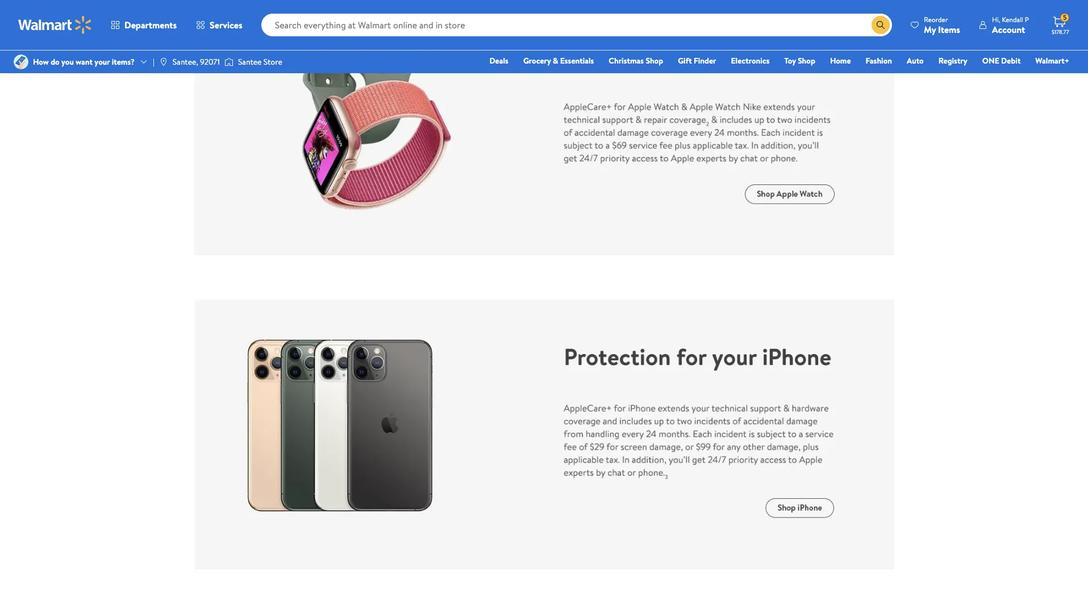Task type: locate. For each thing, give the bounding box(es) containing it.
finder
[[694, 55, 717, 67]]

0 horizontal spatial  image
[[14, 55, 28, 69]]

electronics link
[[726, 55, 775, 67]]

santee
[[238, 56, 262, 68]]

 image for how do you want your items?
[[14, 55, 28, 69]]

shop right christmas
[[646, 55, 663, 67]]

92071
[[200, 56, 220, 68]]

shop right toy
[[798, 55, 816, 67]]

0 horizontal spatial shop
[[646, 55, 663, 67]]

shop
[[646, 55, 663, 67], [798, 55, 816, 67]]

1 horizontal spatial shop
[[798, 55, 816, 67]]

how
[[33, 56, 49, 68]]

 image
[[14, 55, 28, 69], [224, 56, 234, 68]]

shop for christmas shop
[[646, 55, 663, 67]]

$178.77
[[1052, 28, 1070, 36]]

 image right 92071
[[224, 56, 234, 68]]

gift finder link
[[673, 55, 722, 67]]

you
[[61, 56, 74, 68]]

1 shop from the left
[[646, 55, 663, 67]]

Search search field
[[261, 14, 892, 36]]

home link
[[825, 55, 856, 67]]

debit
[[1002, 55, 1021, 67]]

gift finder
[[678, 55, 717, 67]]

toy shop
[[785, 55, 816, 67]]

deals link
[[485, 55, 514, 67]]

your
[[95, 56, 110, 68]]

walmart+ link
[[1031, 55, 1075, 67]]

home
[[830, 55, 851, 67]]

services button
[[186, 11, 252, 39]]

items?
[[112, 56, 135, 68]]

 image left the how
[[14, 55, 28, 69]]

auto
[[907, 55, 924, 67]]

2 shop from the left
[[798, 55, 816, 67]]

reorder
[[924, 14, 948, 24]]

Walmart Site-Wide search field
[[261, 14, 892, 36]]

 image
[[159, 57, 168, 67]]

items
[[939, 23, 961, 36]]

christmas shop link
[[604, 55, 669, 67]]

5 $178.77
[[1052, 13, 1070, 36]]

reorder my items
[[924, 14, 961, 36]]

want
[[76, 56, 93, 68]]

clear search field text image
[[858, 20, 867, 29]]

store
[[264, 56, 282, 68]]

account
[[992, 23, 1026, 36]]

one
[[983, 55, 1000, 67]]

walmart+
[[1036, 55, 1070, 67]]

1 horizontal spatial  image
[[224, 56, 234, 68]]

fashion
[[866, 55, 892, 67]]

christmas shop
[[609, 55, 663, 67]]

toy
[[785, 55, 796, 67]]



Task type: describe. For each thing, give the bounding box(es) containing it.
how do you want your items?
[[33, 56, 135, 68]]

departments
[[124, 19, 177, 31]]

5
[[1064, 13, 1067, 22]]

toy shop link
[[780, 55, 821, 67]]

santee, 92071
[[173, 56, 220, 68]]

one debit
[[983, 55, 1021, 67]]

walmart image
[[18, 16, 92, 34]]

electronics
[[731, 55, 770, 67]]

registry link
[[934, 55, 973, 67]]

fashion link
[[861, 55, 898, 67]]

hi, kendall p account
[[992, 14, 1029, 36]]

grocery & essentials link
[[518, 55, 599, 67]]

santee,
[[173, 56, 198, 68]]

|
[[153, 56, 155, 68]]

gift
[[678, 55, 692, 67]]

 image for santee store
[[224, 56, 234, 68]]

shop for toy shop
[[798, 55, 816, 67]]

essentials
[[560, 55, 594, 67]]

departments button
[[101, 11, 186, 39]]

grocery & essentials
[[523, 55, 594, 67]]

christmas
[[609, 55, 644, 67]]

auto link
[[902, 55, 929, 67]]

search icon image
[[877, 20, 886, 30]]

registry
[[939, 55, 968, 67]]

kendall
[[1002, 14, 1024, 24]]

santee store
[[238, 56, 282, 68]]

one debit link
[[978, 55, 1026, 67]]

services
[[210, 19, 243, 31]]

do
[[51, 56, 60, 68]]

deals
[[490, 55, 509, 67]]

&
[[553, 55, 558, 67]]

my
[[924, 23, 936, 36]]

grocery
[[523, 55, 551, 67]]

p
[[1025, 14, 1029, 24]]

hi,
[[992, 14, 1001, 24]]



Task type: vqa. For each thing, say whether or not it's contained in the screenshot.
'Shop' inside the Toy Shop link
yes



